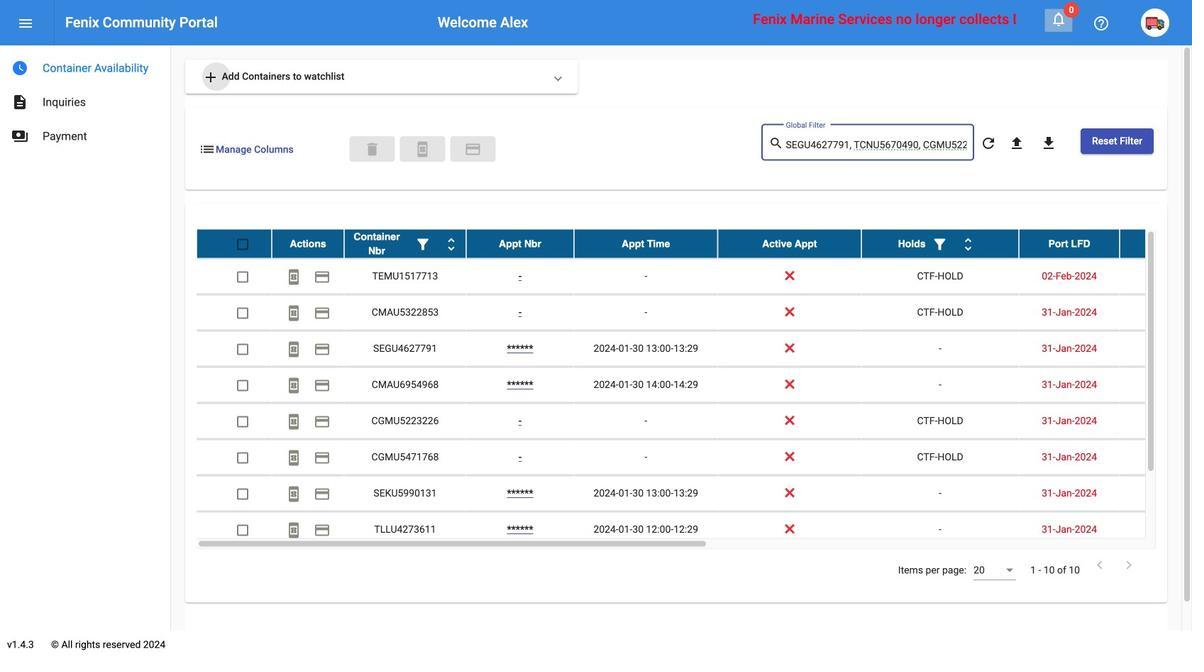 Task type: locate. For each thing, give the bounding box(es) containing it.
6 column header from the left
[[862, 230, 1019, 258]]

no color image
[[1050, 11, 1067, 28], [11, 128, 28, 145], [980, 135, 997, 152], [1008, 135, 1025, 152], [1040, 135, 1057, 152], [414, 141, 431, 158], [464, 141, 482, 158], [285, 269, 302, 286], [314, 450, 331, 467], [314, 486, 331, 503], [285, 522, 302, 539], [314, 522, 331, 539], [1092, 557, 1109, 574], [1121, 557, 1138, 574]]

navigation
[[0, 45, 170, 153]]

4 column header from the left
[[574, 230, 718, 258]]

5 row from the top
[[197, 367, 1192, 404]]

grid
[[197, 230, 1192, 549]]

row
[[197, 230, 1192, 259], [197, 259, 1192, 295], [197, 295, 1192, 331], [197, 331, 1192, 367], [197, 367, 1192, 404], [197, 404, 1192, 440], [197, 440, 1192, 476], [197, 476, 1192, 512], [197, 512, 1192, 548]]

cell
[[1120, 259, 1192, 294], [1120, 295, 1192, 330], [1120, 331, 1192, 367], [1120, 367, 1192, 403], [1120, 404, 1192, 439], [1120, 440, 1192, 475], [1120, 476, 1192, 511], [1120, 512, 1192, 548]]

8 cell from the top
[[1120, 512, 1192, 548]]

3 column header from the left
[[466, 230, 574, 258]]

column header
[[272, 230, 344, 258], [344, 230, 466, 258], [466, 230, 574, 258], [574, 230, 718, 258], [718, 230, 862, 258], [862, 230, 1019, 258], [1019, 230, 1120, 258], [1120, 230, 1192, 258]]

delete image
[[364, 141, 381, 158]]

4 row from the top
[[197, 331, 1192, 367]]

4 cell from the top
[[1120, 367, 1192, 403]]

7 cell from the top
[[1120, 476, 1192, 511]]

2 column header from the left
[[344, 230, 466, 258]]

5 cell from the top
[[1120, 404, 1192, 439]]

1 cell from the top
[[1120, 259, 1192, 294]]

6 cell from the top
[[1120, 440, 1192, 475]]

no color image
[[17, 15, 34, 32], [1093, 15, 1110, 32], [11, 60, 28, 77], [202, 69, 219, 86], [11, 94, 28, 111], [769, 135, 786, 152], [199, 141, 216, 158], [414, 236, 431, 253], [443, 236, 460, 253], [932, 236, 949, 253], [960, 236, 977, 253], [314, 269, 331, 286], [285, 305, 302, 322], [314, 305, 331, 322], [285, 341, 302, 358], [314, 341, 331, 358], [285, 377, 302, 394], [314, 377, 331, 394], [285, 413, 302, 430], [314, 413, 331, 430], [285, 450, 302, 467], [285, 486, 302, 503]]

1 row from the top
[[197, 230, 1192, 259]]



Task type: describe. For each thing, give the bounding box(es) containing it.
2 cell from the top
[[1120, 295, 1192, 330]]

7 column header from the left
[[1019, 230, 1120, 258]]

6 row from the top
[[197, 404, 1192, 440]]

3 row from the top
[[197, 295, 1192, 331]]

8 row from the top
[[197, 476, 1192, 512]]

3 cell from the top
[[1120, 331, 1192, 367]]

8 column header from the left
[[1120, 230, 1192, 258]]

5 column header from the left
[[718, 230, 862, 258]]

Global Watchlist Filter field
[[786, 139, 967, 151]]

1 column header from the left
[[272, 230, 344, 258]]

7 row from the top
[[197, 440, 1192, 476]]

9 row from the top
[[197, 512, 1192, 548]]

2 row from the top
[[197, 259, 1192, 295]]



